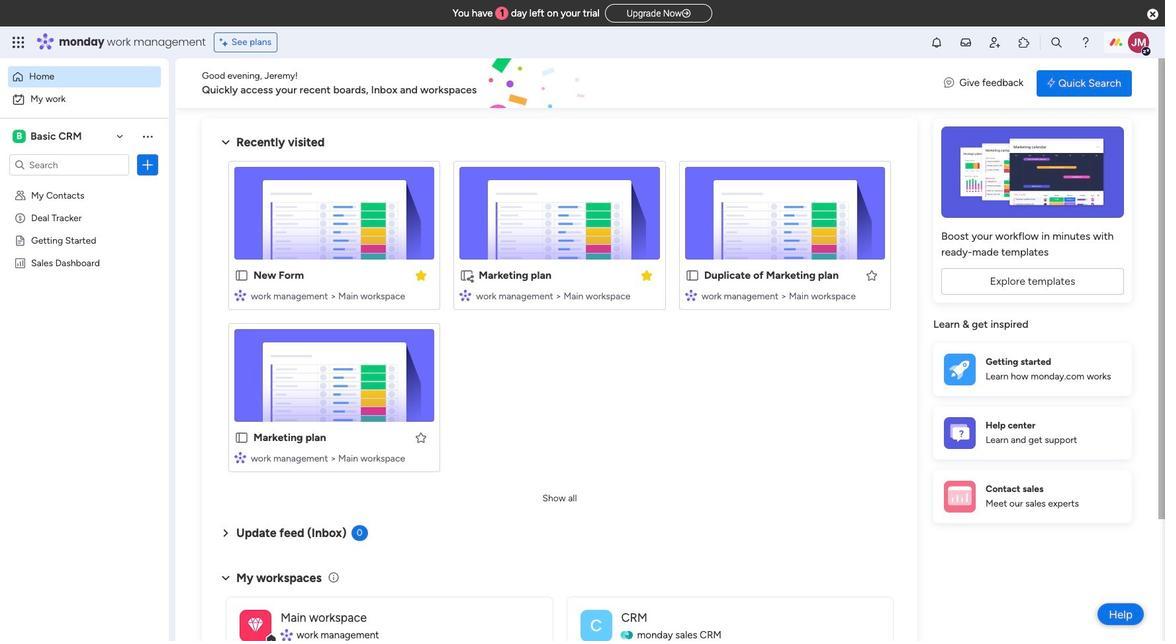 Task type: describe. For each thing, give the bounding box(es) containing it.
Search in workspace field
[[28, 157, 111, 173]]

dapulse close image
[[1148, 8, 1159, 21]]

open update feed (inbox) image
[[218, 525, 234, 541]]

close recently visited image
[[218, 134, 234, 150]]

help image
[[1080, 36, 1093, 49]]

2 vertical spatial option
[[0, 183, 169, 186]]

contact sales element
[[934, 470, 1133, 523]]

workspace image
[[248, 614, 263, 638]]

templates image image
[[946, 127, 1121, 218]]

close my workspaces image
[[218, 570, 234, 586]]

0 vertical spatial public board image
[[14, 234, 26, 246]]

add to favorites image
[[415, 431, 428, 444]]

public dashboard image
[[14, 256, 26, 269]]

public board image for add to favorites icon
[[234, 431, 249, 445]]

workspace selection element
[[13, 128, 84, 144]]

notifications image
[[931, 36, 944, 49]]

quick search results list box
[[218, 150, 902, 488]]

public board image for second remove from favorites icon from right
[[234, 268, 249, 283]]

shareable board image
[[460, 268, 474, 283]]

1 horizontal spatial workspace image
[[240, 610, 272, 641]]

0 element
[[351, 525, 368, 541]]

workspace options image
[[141, 130, 154, 143]]

1 vertical spatial option
[[8, 89, 161, 110]]

see plans image
[[220, 35, 232, 50]]



Task type: locate. For each thing, give the bounding box(es) containing it.
help center element
[[934, 406, 1133, 459]]

public board image
[[14, 234, 26, 246], [234, 268, 249, 283], [234, 431, 249, 445]]

option
[[8, 66, 161, 87], [8, 89, 161, 110], [0, 183, 169, 186]]

search everything image
[[1050, 36, 1064, 49]]

invite members image
[[989, 36, 1002, 49]]

public board image
[[685, 268, 700, 283]]

2 vertical spatial public board image
[[234, 431, 249, 445]]

update feed image
[[960, 36, 973, 49]]

remove from favorites image
[[415, 269, 428, 282], [640, 269, 654, 282]]

options image
[[141, 158, 154, 172]]

select product image
[[12, 36, 25, 49]]

jeremy miller image
[[1129, 32, 1150, 53]]

0 horizontal spatial remove from favorites image
[[415, 269, 428, 282]]

2 horizontal spatial workspace image
[[581, 610, 612, 641]]

v2 user feedback image
[[945, 76, 955, 91]]

1 vertical spatial public board image
[[234, 268, 249, 283]]

v2 bolt switch image
[[1048, 76, 1056, 90]]

0 vertical spatial option
[[8, 66, 161, 87]]

getting started element
[[934, 343, 1133, 396]]

0 horizontal spatial workspace image
[[13, 129, 26, 144]]

remove from favorites image left the 'shareable board' image
[[415, 269, 428, 282]]

1 remove from favorites image from the left
[[415, 269, 428, 282]]

remove from favorites image left public board icon
[[640, 269, 654, 282]]

workspace image
[[13, 129, 26, 144], [240, 610, 272, 641], [581, 610, 612, 641]]

2 remove from favorites image from the left
[[640, 269, 654, 282]]

add to favorites image
[[866, 269, 879, 282]]

dapulse rightstroke image
[[682, 9, 691, 19]]

1 horizontal spatial remove from favorites image
[[640, 269, 654, 282]]

monday marketplace image
[[1018, 36, 1031, 49]]

list box
[[0, 181, 169, 453]]



Task type: vqa. For each thing, say whether or not it's contained in the screenshot.
Any
no



